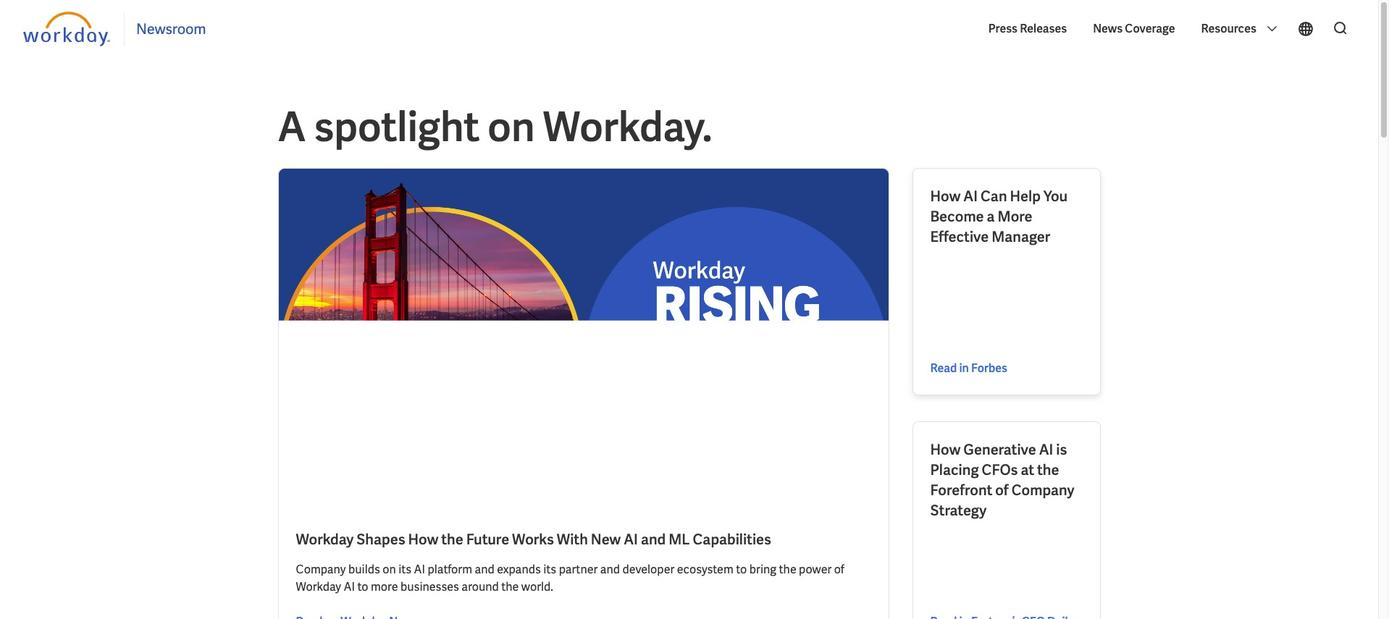Task type: locate. For each thing, give the bounding box(es) containing it.
1 horizontal spatial and
[[600, 562, 620, 577]]

0 horizontal spatial to
[[357, 579, 368, 594]]

how up become
[[931, 187, 961, 206]]

ml
[[669, 530, 690, 549]]

company inside "company builds on its ai platform and expands its partner and developer ecosystem to bring the power of workday ai to more businesses around the world."
[[296, 562, 346, 577]]

of down cfos
[[996, 481, 1009, 500]]

its
[[399, 562, 412, 577], [543, 562, 557, 577]]

0 vertical spatial workday
[[296, 530, 354, 549]]

1 horizontal spatial its
[[543, 562, 557, 577]]

2 horizontal spatial and
[[641, 530, 666, 549]]

to left the 'bring'
[[736, 562, 747, 577]]

rising image
[[279, 169, 889, 512]]

ai
[[964, 187, 978, 206], [1039, 440, 1054, 459], [624, 530, 638, 549], [414, 562, 425, 577], [344, 579, 355, 594]]

the right the 'bring'
[[779, 562, 797, 577]]

its up businesses
[[399, 562, 412, 577]]

how ai can help you become a more effective manager
[[931, 187, 1068, 246]]

0 horizontal spatial on
[[383, 562, 396, 577]]

on inside "company builds on its ai platform and expands its partner and developer ecosystem to bring the power of workday ai to more businesses around the world."
[[383, 562, 396, 577]]

1 vertical spatial of
[[834, 562, 845, 577]]

how up placing
[[931, 440, 961, 459]]

how up platform
[[408, 530, 438, 549]]

None search field
[[1324, 14, 1355, 44]]

power
[[799, 562, 832, 577]]

0 horizontal spatial its
[[399, 562, 412, 577]]

ai left can on the right top
[[964, 187, 978, 206]]

the
[[1037, 461, 1059, 479], [441, 530, 463, 549], [779, 562, 797, 577], [501, 579, 519, 594]]

company
[[1012, 481, 1075, 500], [296, 562, 346, 577]]

the inside how generative ai is placing cfos at the forefront of company strategy
[[1037, 461, 1059, 479]]

1 horizontal spatial to
[[736, 562, 747, 577]]

press releases
[[989, 21, 1067, 36]]

1 vertical spatial company
[[296, 562, 346, 577]]

company left the builds on the left of the page
[[296, 562, 346, 577]]

generative
[[964, 440, 1036, 459]]

to
[[736, 562, 747, 577], [357, 579, 368, 594]]

and down new
[[600, 562, 620, 577]]

workday
[[296, 530, 354, 549], [296, 579, 341, 594]]

new
[[591, 530, 621, 549]]

of inside how generative ai is placing cfos at the forefront of company strategy
[[996, 481, 1009, 500]]

of
[[996, 481, 1009, 500], [834, 562, 845, 577]]

partner
[[559, 562, 598, 577]]

0 vertical spatial on
[[488, 101, 535, 154]]

news coverage
[[1093, 21, 1175, 36]]

press
[[989, 21, 1018, 36]]

ai up businesses
[[414, 562, 425, 577]]

become
[[931, 207, 984, 226]]

to down the builds on the left of the page
[[357, 579, 368, 594]]

1 vertical spatial how
[[931, 440, 961, 459]]

1 vertical spatial workday
[[296, 579, 341, 594]]

forefront
[[931, 481, 993, 500]]

ai left is
[[1039, 440, 1054, 459]]

ai down the builds on the left of the page
[[344, 579, 355, 594]]

2 workday from the top
[[296, 579, 341, 594]]

how
[[931, 187, 961, 206], [931, 440, 961, 459], [408, 530, 438, 549]]

company down at
[[1012, 481, 1075, 500]]

at
[[1021, 461, 1035, 479]]

press releases link
[[981, 10, 1074, 48]]

ecosystem
[[677, 562, 734, 577]]

a
[[278, 101, 306, 154]]

1 workday from the top
[[296, 530, 354, 549]]

how inside how generative ai is placing cfos at the forefront of company strategy
[[931, 440, 961, 459]]

a spotlight on workday.
[[278, 101, 712, 154]]

its up world.
[[543, 562, 557, 577]]

expands
[[497, 562, 541, 577]]

in
[[959, 361, 969, 376]]

workday left more
[[296, 579, 341, 594]]

0 vertical spatial how
[[931, 187, 961, 206]]

1 vertical spatial on
[[383, 562, 396, 577]]

on
[[488, 101, 535, 154], [383, 562, 396, 577]]

how inside how ai can help you become a more effective manager
[[931, 187, 961, 206]]

a
[[987, 207, 995, 226]]

how for how generative ai is placing cfos at the forefront of company strategy
[[931, 440, 961, 459]]

help
[[1010, 187, 1041, 206]]

strategy
[[931, 501, 987, 520]]

0 vertical spatial company
[[1012, 481, 1075, 500]]

workday up the builds on the left of the page
[[296, 530, 354, 549]]

around
[[462, 579, 499, 594]]

0 horizontal spatial company
[[296, 562, 346, 577]]

1 horizontal spatial of
[[996, 481, 1009, 500]]

forbes
[[971, 361, 1008, 376]]

read in forbes
[[931, 361, 1008, 376]]

of right power
[[834, 562, 845, 577]]

0 horizontal spatial of
[[834, 562, 845, 577]]

1 horizontal spatial on
[[488, 101, 535, 154]]

and left ml at bottom left
[[641, 530, 666, 549]]

coverage
[[1125, 21, 1175, 36]]

1 horizontal spatial company
[[1012, 481, 1075, 500]]

and
[[641, 530, 666, 549], [475, 562, 495, 577], [600, 562, 620, 577]]

0 vertical spatial of
[[996, 481, 1009, 500]]

news
[[1093, 21, 1123, 36]]

globe icon image
[[1297, 20, 1315, 38]]

news coverage link
[[1086, 10, 1183, 48]]

2 its from the left
[[543, 562, 557, 577]]

resources
[[1201, 21, 1259, 36]]

more
[[998, 207, 1033, 226]]

the right at
[[1037, 461, 1059, 479]]

company builds on its ai platform and expands its partner and developer ecosystem to bring the power of workday ai to more businesses around the world.
[[296, 562, 845, 594]]

and up around
[[475, 562, 495, 577]]



Task type: vqa. For each thing, say whether or not it's contained in the screenshot.
Growth
no



Task type: describe. For each thing, give the bounding box(es) containing it.
newsroom
[[136, 20, 206, 38]]

is
[[1056, 440, 1067, 459]]

workday inside "company builds on its ai platform and expands its partner and developer ecosystem to bring the power of workday ai to more businesses around the world."
[[296, 579, 341, 594]]

you
[[1044, 187, 1068, 206]]

effective
[[931, 227, 989, 246]]

on for spotlight
[[488, 101, 535, 154]]

ai right new
[[624, 530, 638, 549]]

resources link
[[1194, 10, 1286, 48]]

workday.
[[543, 101, 712, 154]]

the down expands
[[501, 579, 519, 594]]

bring
[[750, 562, 777, 577]]

go to the newsroom homepage image
[[23, 12, 112, 46]]

can
[[981, 187, 1007, 206]]

how generative ai is placing cfos at the forefront of company strategy
[[931, 440, 1075, 520]]

2 vertical spatial how
[[408, 530, 438, 549]]

spotlight
[[314, 101, 480, 154]]

shapes
[[357, 530, 405, 549]]

more
[[371, 579, 398, 594]]

read in forbes link
[[931, 360, 1083, 377]]

0 horizontal spatial and
[[475, 562, 495, 577]]

manager
[[992, 227, 1051, 246]]

how for how ai can help you become a more effective manager
[[931, 187, 961, 206]]

future
[[466, 530, 509, 549]]

placing
[[931, 461, 979, 479]]

1 vertical spatial to
[[357, 579, 368, 594]]

world.
[[521, 579, 553, 594]]

businesses
[[401, 579, 459, 594]]

ai inside how generative ai is placing cfos at the forefront of company strategy
[[1039, 440, 1054, 459]]

releases
[[1020, 21, 1067, 36]]

of inside "company builds on its ai platform and expands its partner and developer ecosystem to bring the power of workday ai to more businesses around the world."
[[834, 562, 845, 577]]

ai inside how ai can help you become a more effective manager
[[964, 187, 978, 206]]

read
[[931, 361, 957, 376]]

workday shapes how the future works with new ai and ml capabilities
[[296, 530, 771, 549]]

capabilities
[[693, 530, 771, 549]]

builds
[[348, 562, 380, 577]]

developer
[[623, 562, 675, 577]]

company inside how generative ai is placing cfos at the forefront of company strategy
[[1012, 481, 1075, 500]]

1 its from the left
[[399, 562, 412, 577]]

works
[[512, 530, 554, 549]]

with
[[557, 530, 588, 549]]

on for builds
[[383, 562, 396, 577]]

cfos
[[982, 461, 1018, 479]]

newsroom link
[[136, 20, 206, 38]]

the up platform
[[441, 530, 463, 549]]

0 vertical spatial to
[[736, 562, 747, 577]]

platform
[[428, 562, 472, 577]]



